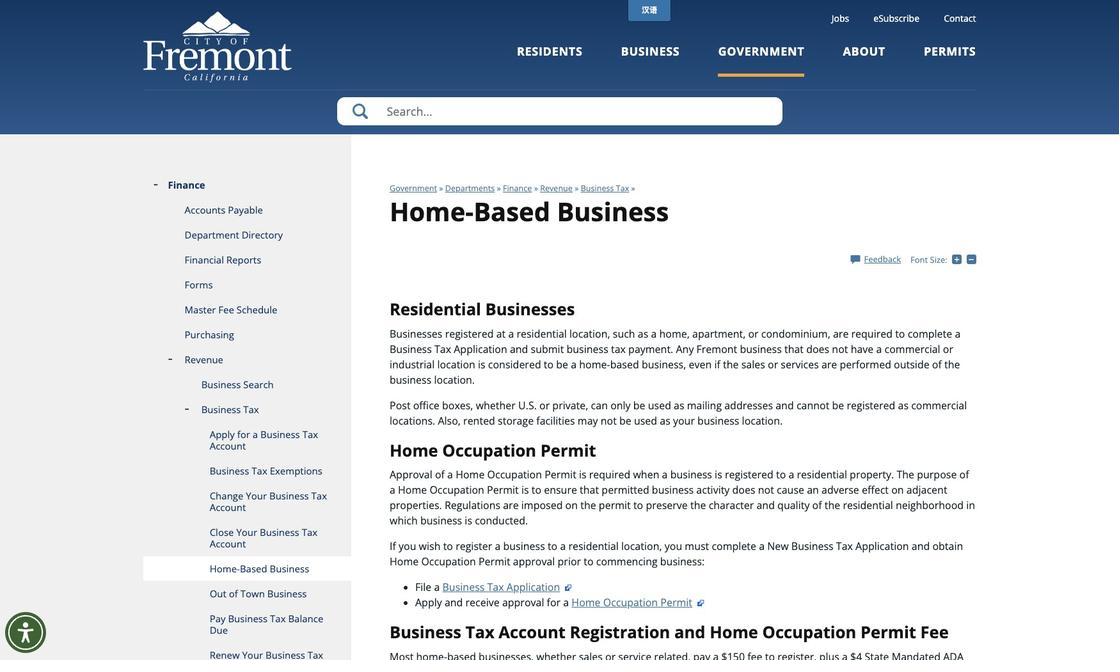 Task type: describe. For each thing, give the bounding box(es) containing it.
feedback link
[[851, 253, 901, 265]]

master fee schedule link
[[143, 298, 351, 322]]

schedule
[[237, 303, 277, 316]]

-
[[976, 254, 979, 265]]

the down activity
[[690, 499, 706, 513]]

apply for a business tax account link
[[143, 422, 351, 459]]

post office boxes, whether u.s. or private, can only be used as mailing addresses and cannot be registered as commercial locations. also, rented storage facilities may not be used as your business location.
[[390, 398, 967, 428]]

purpose
[[917, 468, 957, 482]]

cannot
[[797, 398, 829, 412]]

property.
[[850, 468, 894, 482]]

government for government » departments » finance » revenue » business tax home-based business
[[390, 183, 437, 194]]

tax inside if you wish to register a business to a residential location, you must complete a new business tax application and obtain home occupation permit approval prior to commencing business:
[[836, 540, 853, 554]]

business inside business tax exemptions link
[[210, 465, 249, 477]]

neighborhood
[[896, 499, 964, 513]]

pay business tax balance due
[[210, 612, 323, 637]]

of inside residential businesses businesses registered at a residential location, such as a home, apartment, or condominium, are required to complete a business tax application and submit business tax payment.  any fremont business that does not have a commercial or industrial location is considered to be a home-based business, even if the sales or services are performed outside of the business location.
[[932, 357, 942, 371]]

home occupation permit approval of a home occupation permit is required when a business is registered to a residential property. the purpose of a home occupation permit is to ensure that permitted business activity does not cause an adverse effect on adjacent properties. regulations are imposed on the permit to preserve the character and quality of the residential neighborhood in which business is conducted.
[[390, 439, 975, 528]]

0 horizontal spatial finance link
[[143, 173, 351, 198]]

the right outside
[[944, 357, 960, 371]]

fremont
[[697, 342, 737, 356]]

if
[[390, 540, 396, 554]]

master
[[185, 303, 216, 316]]

in
[[966, 499, 975, 513]]

balance
[[288, 612, 323, 625]]

does inside home occupation permit approval of a home occupation permit is required when a business is registered to a residential property. the purpose of a home occupation permit is to ensure that permitted business activity does not cause an adverse effect on adjacent properties. regulations are imposed on the permit to preserve the character and quality of the residential neighborhood in which business is conducted.
[[732, 483, 755, 497]]

application inside file a business tax application apply and receive approval for a home occupation permit
[[507, 581, 560, 595]]

be right cannot
[[832, 398, 844, 412]]

revenue inside government » departments » finance » revenue » business tax home-based business
[[540, 183, 573, 194]]

be right only
[[633, 398, 645, 412]]

private,
[[552, 398, 588, 412]]

for inside apply for a business tax account
[[237, 428, 250, 441]]

occupation inside file a business tax application apply and receive approval for a home occupation permit
[[603, 596, 658, 610]]

exemptions
[[270, 465, 322, 477]]

cause
[[777, 483, 804, 497]]

residents
[[517, 44, 583, 59]]

tax inside residential businesses businesses registered at a residential location, such as a home, apartment, or condominium, are required to complete a business tax application and submit business tax payment.  any fremont business that does not have a commercial or industrial location is considered to be a home-based business, even if the sales or services are performed outside of the business location.
[[434, 342, 451, 356]]

even
[[689, 357, 712, 371]]

esubscribe
[[874, 12, 919, 24]]

financial reports link
[[143, 248, 351, 273]]

that inside home occupation permit approval of a home occupation permit is required when a business is registered to a residential property. the purpose of a home occupation permit is to ensure that permitted business activity does not cause an adverse effect on adjacent properties. regulations are imposed on the permit to preserve the character and quality of the residential neighborhood in which business is conducted.
[[580, 483, 599, 497]]

due
[[210, 624, 228, 637]]

home inside if you wish to register a business to a residential location, you must complete a new business tax application and obtain home occupation permit approval prior to commencing business:
[[390, 555, 419, 569]]

conducted.
[[475, 514, 528, 528]]

to down submit on the bottom of the page
[[544, 357, 554, 371]]

0 vertical spatial government link
[[718, 44, 805, 77]]

out
[[210, 587, 226, 600]]

regulations
[[445, 499, 500, 513]]

3 » from the left
[[534, 183, 538, 194]]

is down regulations
[[465, 514, 472, 528]]

tax
[[611, 342, 626, 356]]

is up activity
[[715, 468, 722, 482]]

not inside post office boxes, whether u.s. or private, can only be used as mailing addresses and cannot be registered as commercial locations. also, rented storage facilities may not be used as your business location.
[[601, 414, 617, 428]]

as down outside
[[898, 398, 909, 412]]

financial
[[185, 253, 224, 266]]

commencing
[[596, 555, 658, 569]]

complete inside residential businesses businesses registered at a residential location, such as a home, apartment, or condominium, are required to complete a business tax application and submit business tax payment.  any fremont business that does not have a commercial or industrial location is considered to be a home-based business, even if the sales or services are performed outside of the business location.
[[908, 327, 952, 341]]

4 » from the left
[[575, 183, 579, 194]]

close your business tax account
[[210, 526, 317, 550]]

also,
[[438, 414, 461, 428]]

performed
[[840, 357, 891, 371]]

residential down effect
[[843, 499, 893, 513]]

the down "adverse"
[[825, 499, 840, 513]]

business inside if you wish to register a business to a residential location, you must complete a new business tax application and obtain home occupation permit approval prior to commencing business:
[[791, 540, 834, 554]]

mailing
[[687, 398, 722, 412]]

is up imposed
[[521, 483, 529, 497]]

font
[[910, 254, 928, 265]]

register
[[456, 540, 492, 554]]

are inside home occupation permit approval of a home occupation permit is required when a business is registered to a residential property. the purpose of a home occupation permit is to ensure that permitted business activity does not cause an adverse effect on adjacent properties. regulations are imposed on the permit to preserve the character and quality of the residential neighborhood in which business is conducted.
[[503, 499, 519, 513]]

as left your at bottom
[[660, 414, 670, 428]]

payable
[[228, 203, 263, 216]]

can
[[591, 398, 608, 412]]

close your business tax account link
[[143, 520, 351, 557]]

to up outside
[[895, 327, 905, 341]]

1 vertical spatial used
[[634, 414, 657, 428]]

based
[[610, 357, 639, 371]]

1 vertical spatial government link
[[390, 183, 437, 194]]

business inside 'change your business tax account'
[[269, 489, 309, 502]]

home- inside government » departments » finance » revenue » business tax home-based business
[[390, 194, 474, 229]]

tax inside file a business tax application apply and receive approval for a home occupation permit
[[487, 581, 504, 595]]

business down "industrial"
[[390, 373, 431, 387]]

location, inside residential businesses businesses registered at a residential location, such as a home, apartment, or condominium, are required to complete a business tax application and submit business tax payment.  any fremont business that does not have a commercial or industrial location is considered to be a home-based business, even if the sales or services are performed outside of the business location.
[[569, 327, 610, 341]]

business tax application link
[[442, 581, 573, 595]]

residential up an
[[797, 468, 847, 482]]

must
[[685, 540, 709, 554]]

services
[[781, 357, 819, 371]]

financial reports
[[185, 253, 261, 266]]

business inside close your business tax account
[[260, 526, 299, 539]]

u.s.
[[518, 398, 537, 412]]

character
[[709, 499, 754, 513]]

the
[[897, 468, 914, 482]]

forms link
[[143, 273, 351, 298]]

adverse
[[822, 483, 859, 497]]

when
[[633, 468, 659, 482]]

new
[[767, 540, 789, 554]]

home-
[[579, 357, 610, 371]]

jobs link
[[832, 12, 849, 24]]

0 vertical spatial revenue link
[[540, 183, 573, 194]]

apply inside file a business tax application apply and receive approval for a home occupation permit
[[415, 596, 442, 610]]

business search link
[[143, 372, 351, 397]]

apply inside apply for a business tax account
[[210, 428, 235, 441]]

or inside post office boxes, whether u.s. or private, can only be used as mailing addresses and cannot be registered as commercial locations. also, rented storage facilities may not be used as your business location.
[[539, 398, 550, 412]]

business,
[[642, 357, 686, 371]]

file a business tax application apply and receive approval for a home occupation permit
[[415, 581, 692, 610]]

file
[[415, 581, 431, 595]]

activity
[[696, 483, 730, 497]]

accounts
[[185, 203, 225, 216]]

residential inside if you wish to register a business to a residential location, you must complete a new business tax application and obtain home occupation permit approval prior to commencing business:
[[568, 540, 619, 554]]

imposed
[[521, 499, 563, 513]]

industrial
[[390, 357, 435, 371]]

permit inside if you wish to register a business to a residential location, you must complete a new business tax application and obtain home occupation permit approval prior to commencing business:
[[479, 555, 510, 569]]

permits
[[924, 44, 976, 59]]

which
[[390, 514, 418, 528]]

at
[[496, 327, 506, 341]]

business inside business search link
[[201, 378, 241, 391]]

submit
[[531, 342, 564, 356]]

apply for a business tax account
[[210, 428, 318, 452]]

outside
[[894, 357, 929, 371]]

the right if
[[723, 357, 739, 371]]

finance inside government » departments » finance » revenue » business tax home-based business
[[503, 183, 532, 194]]

tax inside pay business tax balance due
[[270, 612, 286, 625]]

and inside if you wish to register a business to a residential location, you must complete a new business tax application and obtain home occupation permit approval prior to commencing business:
[[912, 540, 930, 554]]

approval inside file a business tax application apply and receive approval for a home occupation permit
[[502, 596, 544, 610]]

to up imposed
[[532, 483, 541, 497]]

residential
[[390, 298, 481, 320]]

residential inside residential businesses businesses registered at a residential location, such as a home, apartment, or condominium, are required to complete a business tax application and submit business tax payment.  any fremont business that does not have a commercial or industrial location is considered to be a home-based business, even if the sales or services are performed outside of the business location.
[[517, 327, 567, 341]]

whether
[[476, 398, 516, 412]]

this is a subscription dialog that can be closed dialog
[[873, 660, 1103, 660]]

business up wish
[[420, 514, 462, 528]]

0 horizontal spatial home-
[[210, 562, 240, 575]]

business tax exemptions
[[210, 465, 322, 477]]

business inside post office boxes, whether u.s. or private, can only be used as mailing addresses and cannot be registered as commercial locations. also, rented storage facilities may not be used as your business location.
[[697, 414, 739, 428]]

business inside the home-based business link
[[270, 562, 309, 575]]

registered inside post office boxes, whether u.s. or private, can only be used as mailing addresses and cannot be registered as commercial locations. also, rented storage facilities may not be used as your business location.
[[847, 398, 895, 412]]

wish
[[419, 540, 441, 554]]

location. inside post office boxes, whether u.s. or private, can only be used as mailing addresses and cannot be registered as commercial locations. also, rented storage facilities may not be used as your business location.
[[742, 414, 783, 428]]

your for close
[[236, 526, 257, 539]]

location
[[437, 357, 475, 371]]

obtain
[[933, 540, 963, 554]]

location, inside if you wish to register a business to a residential location, you must complete a new business tax application and obtain home occupation permit approval prior to commencing business:
[[621, 540, 662, 554]]

a inside apply for a business tax account
[[253, 428, 258, 441]]

for inside file a business tax application apply and receive approval for a home occupation permit
[[547, 596, 561, 610]]

home inside file a business tax application apply and receive approval for a home occupation permit
[[572, 596, 601, 610]]

only
[[610, 398, 631, 412]]

department directory
[[185, 228, 283, 241]]

tax inside 'change your business tax account'
[[311, 489, 327, 502]]

business tax
[[201, 403, 259, 416]]

of down an
[[812, 499, 822, 513]]

required inside home occupation permit approval of a home occupation permit is required when a business is registered to a residential property. the purpose of a home occupation permit is to ensure that permitted business activity does not cause an adverse effect on adjacent properties. regulations are imposed on the permit to preserve the character and quality of the residential neighborhood in which business is conducted.
[[589, 468, 630, 482]]

tax inside apply for a business tax account
[[302, 428, 318, 441]]

receive
[[466, 596, 500, 610]]

0 horizontal spatial revenue
[[185, 353, 223, 366]]

0 horizontal spatial businesses
[[390, 327, 442, 341]]

1 horizontal spatial business tax link
[[581, 183, 629, 194]]



Task type: vqa. For each thing, say whether or not it's contained in the screenshot.
"BUSINESS:"
yes



Task type: locate. For each thing, give the bounding box(es) containing it.
government inside government » departments » finance » revenue » business tax home-based business
[[390, 183, 437, 194]]

is down the "may"
[[579, 468, 587, 482]]

0 horizontal spatial registered
[[445, 327, 494, 341]]

1 vertical spatial revenue
[[185, 353, 223, 366]]

1 vertical spatial home-
[[210, 562, 240, 575]]

commercial up outside
[[885, 342, 940, 356]]

about link
[[843, 44, 885, 77]]

business up home-
[[567, 342, 608, 356]]

0 horizontal spatial government link
[[390, 183, 437, 194]]

0 horizontal spatial not
[[601, 414, 617, 428]]

size:
[[930, 254, 947, 265]]

businesses up 'at'
[[485, 298, 575, 320]]

1 horizontal spatial registered
[[725, 468, 773, 482]]

commercial
[[885, 342, 940, 356], [911, 398, 967, 412]]

2 vertical spatial registered
[[725, 468, 773, 482]]

registered inside home occupation permit approval of a home occupation permit is required when a business is registered to a residential property. the purpose of a home occupation permit is to ensure that permitted business activity does not cause an adverse effect on adjacent properties. regulations are imposed on the permit to preserve the character and quality of the residential neighborhood in which business is conducted.
[[725, 468, 773, 482]]

and
[[510, 342, 528, 356], [776, 398, 794, 412], [757, 499, 775, 513], [912, 540, 930, 554], [445, 596, 463, 610], [674, 621, 705, 644]]

commercial inside residential businesses businesses registered at a residential location, such as a home, apartment, or condominium, are required to complete a business tax application and submit business tax payment.  any fremont business that does not have a commercial or industrial location is considered to be a home-based business, even if the sales or services are performed outside of the business location.
[[885, 342, 940, 356]]

home
[[390, 439, 438, 462], [456, 468, 485, 482], [398, 483, 427, 497], [390, 555, 419, 569], [572, 596, 601, 610], [710, 621, 758, 644]]

0 horizontal spatial required
[[589, 468, 630, 482]]

used right only
[[648, 398, 671, 412]]

pay
[[210, 612, 226, 625]]

account inside apply for a business tax account
[[210, 440, 246, 452]]

1 vertical spatial not
[[601, 414, 617, 428]]

and left quality
[[757, 499, 775, 513]]

0 vertical spatial businesses
[[485, 298, 575, 320]]

on down the
[[891, 483, 904, 497]]

finance
[[168, 179, 205, 191], [503, 183, 532, 194]]

0 vertical spatial complete
[[908, 327, 952, 341]]

is inside residential businesses businesses registered at a residential location, such as a home, apartment, or condominium, are required to complete a business tax application and submit business tax payment.  any fremont business that does not have a commercial or industrial location is considered to be a home-based business, even if the sales or services are performed outside of the business location.
[[478, 357, 485, 371]]

1 horizontal spatial government
[[718, 44, 805, 59]]

business inside if you wish to register a business to a residential location, you must complete a new business tax application and obtain home occupation permit approval prior to commencing business:
[[503, 540, 545, 554]]

1 horizontal spatial based
[[474, 194, 550, 229]]

1 horizontal spatial you
[[665, 540, 682, 554]]

1 vertical spatial government
[[390, 183, 437, 194]]

business inside apply for a business tax account
[[260, 428, 300, 441]]

tax inside government » departments » finance » revenue » business tax home-based business
[[616, 183, 629, 194]]

account inside close your business tax account
[[210, 537, 246, 550]]

0 horizontal spatial government
[[390, 183, 437, 194]]

0 horizontal spatial complete
[[712, 540, 756, 554]]

on down ensure in the bottom of the page
[[565, 499, 578, 513]]

department
[[185, 228, 239, 241]]

1 horizontal spatial that
[[784, 342, 804, 356]]

registered left 'at'
[[445, 327, 494, 341]]

you right 'if' at the bottom left of the page
[[399, 540, 416, 554]]

residential
[[517, 327, 567, 341], [797, 468, 847, 482], [843, 499, 893, 513], [568, 540, 619, 554]]

finance up accounts
[[168, 179, 205, 191]]

1 vertical spatial commercial
[[911, 398, 967, 412]]

1 horizontal spatial finance
[[503, 183, 532, 194]]

business up preserve
[[652, 483, 694, 497]]

complete right must
[[712, 540, 756, 554]]

to up cause
[[776, 468, 786, 482]]

0 horizontal spatial business tax link
[[143, 397, 351, 422]]

be down submit on the bottom of the page
[[556, 357, 568, 371]]

government » departments » finance » revenue » business tax home-based business
[[390, 183, 669, 229]]

1 horizontal spatial location.
[[742, 414, 783, 428]]

preserve
[[646, 499, 688, 513]]

that right ensure in the bottom of the page
[[580, 483, 599, 497]]

application down prior
[[507, 581, 560, 595]]

occupation
[[442, 439, 536, 462], [487, 468, 542, 482], [430, 483, 484, 497], [421, 555, 476, 569], [603, 596, 658, 610], [762, 621, 856, 644]]

and inside file a business tax application apply and receive approval for a home occupation permit
[[445, 596, 463, 610]]

business tax account registration and home occupation permit fee
[[390, 621, 949, 644]]

and left obtain
[[912, 540, 930, 554]]

1 vertical spatial business tax link
[[143, 397, 351, 422]]

font size:
[[910, 254, 947, 265]]

1 horizontal spatial revenue link
[[540, 183, 573, 194]]

0 vertical spatial does
[[806, 342, 829, 356]]

complete up outside
[[908, 327, 952, 341]]

change your business tax account link
[[143, 484, 351, 520]]

font size: link
[[910, 254, 947, 265]]

and up considered
[[510, 342, 528, 356]]

your for change
[[246, 489, 267, 502]]

0 vertical spatial registered
[[445, 327, 494, 341]]

0 vertical spatial on
[[891, 483, 904, 497]]

0 horizontal spatial you
[[399, 540, 416, 554]]

1 vertical spatial required
[[589, 468, 630, 482]]

the
[[723, 357, 739, 371], [944, 357, 960, 371], [580, 499, 596, 513], [690, 499, 706, 513], [825, 499, 840, 513]]

1 vertical spatial your
[[236, 526, 257, 539]]

you
[[399, 540, 416, 554], [665, 540, 682, 554]]

business down mailing
[[697, 414, 739, 428]]

0 vertical spatial government
[[718, 44, 805, 59]]

0 vertical spatial your
[[246, 489, 267, 502]]

application
[[454, 342, 507, 356], [856, 540, 909, 554], [507, 581, 560, 595]]

close
[[210, 526, 234, 539]]

home occupation permit link
[[572, 596, 705, 610]]

be
[[556, 357, 568, 371], [633, 398, 645, 412], [832, 398, 844, 412], [619, 414, 631, 428]]

business
[[621, 44, 680, 59], [581, 183, 614, 194], [557, 194, 669, 229], [390, 342, 432, 356], [201, 378, 241, 391], [201, 403, 241, 416], [260, 428, 300, 441], [210, 465, 249, 477], [269, 489, 309, 502], [260, 526, 299, 539], [791, 540, 834, 554], [270, 562, 309, 575], [442, 581, 485, 595], [267, 587, 307, 600], [228, 612, 268, 625], [390, 621, 461, 644]]

are right services
[[822, 357, 837, 371]]

1 vertical spatial approval
[[502, 596, 544, 610]]

are up performed
[[833, 327, 849, 341]]

jobs
[[832, 12, 849, 24]]

is
[[478, 357, 485, 371], [579, 468, 587, 482], [715, 468, 722, 482], [521, 483, 529, 497], [465, 514, 472, 528]]

of right approval
[[435, 468, 445, 482]]

as up your at bottom
[[674, 398, 684, 412]]

location. down location
[[434, 373, 475, 387]]

1 horizontal spatial revenue
[[540, 183, 573, 194]]

any
[[676, 342, 694, 356]]

2 horizontal spatial not
[[832, 342, 848, 356]]

application down effect
[[856, 540, 909, 554]]

1 horizontal spatial fee
[[920, 621, 949, 644]]

0 horizontal spatial for
[[237, 428, 250, 441]]

rented
[[463, 414, 495, 428]]

0 vertical spatial apply
[[210, 428, 235, 441]]

residential up submit on the bottom of the page
[[517, 327, 567, 341]]

accounts payable link
[[143, 198, 351, 223]]

1 horizontal spatial complete
[[908, 327, 952, 341]]

of right purpose
[[959, 468, 969, 482]]

change
[[210, 489, 243, 502]]

out of town business
[[210, 587, 307, 600]]

your right close
[[236, 526, 257, 539]]

business inside out of town business link
[[267, 587, 307, 600]]

town
[[240, 587, 265, 600]]

application inside if you wish to register a business to a residential location, you must complete a new business tax application and obtain home occupation permit approval prior to commencing business:
[[856, 540, 909, 554]]

as up payment.
[[638, 327, 648, 341]]

finance link up the 'payable'
[[143, 173, 351, 198]]

1 horizontal spatial does
[[806, 342, 829, 356]]

feedback
[[864, 253, 901, 265]]

does up character
[[732, 483, 755, 497]]

your inside close your business tax account
[[236, 526, 257, 539]]

to right wish
[[443, 540, 453, 554]]

business inside pay business tax balance due
[[228, 612, 268, 625]]

1 horizontal spatial location,
[[621, 540, 662, 554]]

tax inside close your business tax account
[[302, 526, 317, 539]]

businesses up "industrial"
[[390, 327, 442, 341]]

1 vertical spatial location.
[[742, 414, 783, 428]]

0 vertical spatial are
[[833, 327, 849, 341]]

condominium,
[[761, 327, 830, 341]]

required up permitted
[[589, 468, 630, 482]]

registration
[[570, 621, 670, 644]]

location, up home-
[[569, 327, 610, 341]]

0 vertical spatial used
[[648, 398, 671, 412]]

1 vertical spatial on
[[565, 499, 578, 513]]

not down can
[[601, 414, 617, 428]]

1 vertical spatial are
[[822, 357, 837, 371]]

your down business tax exemptions link
[[246, 489, 267, 502]]

location, up 'commencing' on the right
[[621, 540, 662, 554]]

business inside residential businesses businesses registered at a residential location, such as a home, apartment, or condominium, are required to complete a business tax application and submit business tax payment.  any fremont business that does not have a commercial or industrial location is considered to be a home-based business, even if the sales or services are performed outside of the business location.
[[390, 342, 432, 356]]

business inside file a business tax application apply and receive approval for a home occupation permit
[[442, 581, 485, 595]]

your inside 'change your business tax account'
[[246, 489, 267, 502]]

1 vertical spatial application
[[856, 540, 909, 554]]

1 vertical spatial revenue link
[[143, 347, 351, 372]]

approval inside if you wish to register a business to a residential location, you must complete a new business tax application and obtain home occupation permit approval prior to commencing business:
[[513, 555, 555, 569]]

1 vertical spatial does
[[732, 483, 755, 497]]

0 horizontal spatial does
[[732, 483, 755, 497]]

or
[[748, 327, 759, 341], [943, 342, 953, 356], [768, 357, 778, 371], [539, 398, 550, 412]]

0 vertical spatial home-
[[390, 194, 474, 229]]

approval
[[390, 468, 432, 482]]

0 horizontal spatial that
[[580, 483, 599, 497]]

1 vertical spatial fee
[[920, 621, 949, 644]]

and left receive
[[445, 596, 463, 610]]

if
[[714, 357, 720, 371]]

have
[[851, 342, 874, 356]]

0 horizontal spatial based
[[240, 562, 267, 575]]

and inside home occupation permit approval of a home occupation permit is required when a business is registered to a residential property. the purpose of a home occupation permit is to ensure that permitted business activity does not cause an adverse effect on adjacent properties. regulations are imposed on the permit to preserve the character and quality of the residential neighborhood in which business is conducted.
[[757, 499, 775, 513]]

of right out
[[229, 587, 238, 600]]

and left cannot
[[776, 398, 794, 412]]

revenue
[[540, 183, 573, 194], [185, 353, 223, 366]]

home-based business link
[[143, 557, 351, 582]]

fee up this is a subscription dialog that can be closed dialog
[[920, 621, 949, 644]]

of right outside
[[932, 357, 942, 371]]

1 horizontal spatial for
[[547, 596, 561, 610]]

1 horizontal spatial home-
[[390, 194, 474, 229]]

1 vertical spatial for
[[547, 596, 561, 610]]

approval down business tax application 'link'
[[502, 596, 544, 610]]

registered up character
[[725, 468, 773, 482]]

business link
[[621, 44, 680, 77]]

2 horizontal spatial registered
[[847, 398, 895, 412]]

residential up prior
[[568, 540, 619, 554]]

0 vertical spatial required
[[851, 327, 893, 341]]

1 horizontal spatial finance link
[[503, 183, 532, 194]]

0 vertical spatial revenue
[[540, 183, 573, 194]]

to down imposed
[[548, 540, 557, 554]]

post
[[390, 398, 411, 412]]

and inside residential businesses businesses registered at a residential location, such as a home, apartment, or condominium, are required to complete a business tax application and submit business tax payment.  any fremont business that does not have a commercial or industrial location is considered to be a home-based business, even if the sales or services are performed outside of the business location.
[[510, 342, 528, 356]]

location. inside residential businesses businesses registered at a residential location, such as a home, apartment, or condominium, are required to complete a business tax application and submit business tax payment.  any fremont business that does not have a commercial or industrial location is considered to be a home-based business, even if the sales or services are performed outside of the business location.
[[434, 373, 475, 387]]

for
[[237, 428, 250, 441], [547, 596, 561, 610]]

business up sales
[[740, 342, 782, 356]]

columnusercontrol3 main content
[[351, 134, 979, 660]]

not inside home occupation permit approval of a home occupation permit is required when a business is registered to a residential property. the purpose of a home occupation permit is to ensure that permitted business activity does not cause an adverse effect on adjacent properties. regulations are imposed on the permit to preserve the character and quality of the residential neighborhood in which business is conducted.
[[758, 483, 774, 497]]

0 vertical spatial application
[[454, 342, 507, 356]]

for down prior
[[547, 596, 561, 610]]

not left cause
[[758, 483, 774, 497]]

an
[[807, 483, 819, 497]]

account up business tax exemptions link
[[210, 440, 246, 452]]

the left permit
[[580, 499, 596, 513]]

not left have
[[832, 342, 848, 356]]

account down file a business tax application apply and receive approval for a home occupation permit
[[499, 621, 566, 644]]

that inside residential businesses businesses registered at a residential location, such as a home, apartment, or condominium, are required to complete a business tax application and submit business tax payment.  any fremont business that does not have a commercial or industrial location is considered to be a home-based business, even if the sales or services are performed outside of the business location.
[[784, 342, 804, 356]]

government for government
[[718, 44, 805, 59]]

based inside government » departments » finance » revenue » business tax home-based business
[[474, 194, 550, 229]]

1 vertical spatial based
[[240, 562, 267, 575]]

required inside residential businesses businesses registered at a residential location, such as a home, apartment, or condominium, are required to complete a business tax application and submit business tax payment.  any fremont business that does not have a commercial or industrial location is considered to be a home-based business, even if the sales or services are performed outside of the business location.
[[851, 327, 893, 341]]

payment.
[[628, 342, 673, 356]]

considered
[[488, 357, 541, 371]]

1 horizontal spatial businesses
[[485, 298, 575, 320]]

commercial inside post office boxes, whether u.s. or private, can only be used as mailing addresses and cannot be registered as commercial locations. also, rented storage facilities may not be used as your business location.
[[911, 398, 967, 412]]

2 vertical spatial not
[[758, 483, 774, 497]]

pay business tax balance due link
[[143, 607, 351, 643]]

account up the home-based business link
[[210, 537, 246, 550]]

are up conducted.
[[503, 499, 519, 513]]

registered inside residential businesses businesses registered at a residential location, such as a home, apartment, or condominium, are required to complete a business tax application and submit business tax payment.  any fremont business that does not have a commercial or industrial location is considered to be a home-based business, even if the sales or services are performed outside of the business location.
[[445, 327, 494, 341]]

permit inside file a business tax application apply and receive approval for a home occupation permit
[[661, 596, 692, 610]]

your
[[673, 414, 695, 428]]

fee right master
[[218, 303, 234, 316]]

be down only
[[619, 414, 631, 428]]

effect
[[862, 483, 889, 497]]

home-based business
[[210, 562, 309, 575]]

0 horizontal spatial revenue link
[[143, 347, 351, 372]]

for down business tax
[[237, 428, 250, 441]]

application inside residential businesses businesses registered at a residential location, such as a home, apartment, or condominium, are required to complete a business tax application and submit business tax payment.  any fremont business that does not have a commercial or industrial location is considered to be a home-based business, even if the sales or services are performed outside of the business location.
[[454, 342, 507, 356]]

to right prior
[[584, 555, 593, 569]]

0 vertical spatial location.
[[434, 373, 475, 387]]

1 horizontal spatial required
[[851, 327, 893, 341]]

that
[[784, 342, 804, 356], [580, 483, 599, 497]]

1 » from the left
[[439, 183, 443, 194]]

does inside residential businesses businesses registered at a residential location, such as a home, apartment, or condominium, are required to complete a business tax application and submit business tax payment.  any fremont business that does not have a commercial or industrial location is considered to be a home-based business, even if the sales or services are performed outside of the business location.
[[806, 342, 829, 356]]

0 horizontal spatial location,
[[569, 327, 610, 341]]

to
[[895, 327, 905, 341], [544, 357, 554, 371], [776, 468, 786, 482], [532, 483, 541, 497], [633, 499, 643, 513], [443, 540, 453, 554], [548, 540, 557, 554], [584, 555, 593, 569]]

be inside residential businesses businesses registered at a residential location, such as a home, apartment, or condominium, are required to complete a business tax application and submit business tax payment.  any fremont business that does not have a commercial or industrial location is considered to be a home-based business, even if the sales or services are performed outside of the business location.
[[556, 357, 568, 371]]

you up business:
[[665, 540, 682, 554]]

and inside post office boxes, whether u.s. or private, can only be used as mailing addresses and cannot be registered as commercial locations. also, rented storage facilities may not be used as your business location.
[[776, 398, 794, 412]]

used left your at bottom
[[634, 414, 657, 428]]

1 horizontal spatial apply
[[415, 596, 442, 610]]

2 » from the left
[[497, 183, 501, 194]]

registered down performed
[[847, 398, 895, 412]]

does up services
[[806, 342, 829, 356]]

directory
[[242, 228, 283, 241]]

- link
[[966, 254, 979, 265]]

required up have
[[851, 327, 893, 341]]

application down 'at'
[[454, 342, 507, 356]]

0 vertical spatial location,
[[569, 327, 610, 341]]

fee inside the columnusercontrol3 main content
[[920, 621, 949, 644]]

finance link right 'departments' 'link'
[[503, 183, 532, 194]]

such
[[613, 327, 635, 341]]

approval
[[513, 555, 555, 569], [502, 596, 544, 610]]

boxes,
[[442, 398, 473, 412]]

2 vertical spatial application
[[507, 581, 560, 595]]

0 vertical spatial fee
[[218, 303, 234, 316]]

business down conducted.
[[503, 540, 545, 554]]

contact
[[944, 12, 976, 24]]

and down home occupation permit link
[[674, 621, 705, 644]]

1 you from the left
[[399, 540, 416, 554]]

accounts payable
[[185, 203, 263, 216]]

account inside the columnusercontrol3 main content
[[499, 621, 566, 644]]

account
[[210, 440, 246, 452], [210, 501, 246, 514], [210, 537, 246, 550], [499, 621, 566, 644]]

departments link
[[445, 183, 495, 194]]

is right location
[[478, 357, 485, 371]]

0 horizontal spatial on
[[565, 499, 578, 513]]

1 horizontal spatial government link
[[718, 44, 805, 77]]

account inside 'change your business tax account'
[[210, 501, 246, 514]]

quality
[[777, 499, 810, 513]]

residential businesses businesses registered at a residential location, such as a home, apartment, or condominium, are required to complete a business tax application and submit business tax payment.  any fremont business that does not have a commercial or industrial location is considered to be a home-based business, even if the sales or services are performed outside of the business location.
[[390, 298, 961, 387]]

as inside residential businesses businesses registered at a residential location, such as a home, apartment, or condominium, are required to complete a business tax application and submit business tax payment.  any fremont business that does not have a commercial or industrial location is considered to be a home-based business, even if the sales or services are performed outside of the business location.
[[638, 327, 648, 341]]

0 horizontal spatial fee
[[218, 303, 234, 316]]

permitted
[[602, 483, 649, 497]]

government
[[718, 44, 805, 59], [390, 183, 437, 194]]

may
[[578, 414, 598, 428]]

1 horizontal spatial on
[[891, 483, 904, 497]]

1 vertical spatial location,
[[621, 540, 662, 554]]

used
[[648, 398, 671, 412], [634, 414, 657, 428]]

2 vertical spatial are
[[503, 499, 519, 513]]

0 vertical spatial business tax link
[[581, 183, 629, 194]]

finance right 'departments' 'link'
[[503, 183, 532, 194]]

0 vertical spatial commercial
[[885, 342, 940, 356]]

0 vertical spatial for
[[237, 428, 250, 441]]

complete inside if you wish to register a business to a residential location, you must complete a new business tax application and obtain home occupation permit approval prior to commencing business:
[[712, 540, 756, 554]]

to down permitted
[[633, 499, 643, 513]]

2 you from the left
[[665, 540, 682, 554]]

0 horizontal spatial apply
[[210, 428, 235, 441]]

1 horizontal spatial not
[[758, 483, 774, 497]]

apply down business tax
[[210, 428, 235, 441]]

not
[[832, 342, 848, 356], [601, 414, 617, 428], [758, 483, 774, 497]]

if you wish to register a business to a residential location, you must complete a new business tax application and obtain home occupation permit approval prior to commencing business:
[[390, 540, 963, 569]]

occupation inside if you wish to register a business to a residential location, you must complete a new business tax application and obtain home occupation permit approval prior to commencing business:
[[421, 555, 476, 569]]

location.
[[434, 373, 475, 387], [742, 414, 783, 428]]

apply down the file
[[415, 596, 442, 610]]

department directory link
[[143, 223, 351, 248]]

that down condominium,
[[784, 342, 804, 356]]

not inside residential businesses businesses registered at a residential location, such as a home, apartment, or condominium, are required to complete a business tax application and submit business tax payment.  any fremont business that does not have a commercial or industrial location is considered to be a home-based business, even if the sales or services are performed outside of the business location.
[[832, 342, 848, 356]]

1 vertical spatial that
[[580, 483, 599, 497]]

0 horizontal spatial location.
[[434, 373, 475, 387]]

0 vertical spatial not
[[832, 342, 848, 356]]

business:
[[660, 555, 705, 569]]

storage
[[498, 414, 534, 428]]

0 vertical spatial based
[[474, 194, 550, 229]]

business up activity
[[670, 468, 712, 482]]

0 horizontal spatial finance
[[168, 179, 205, 191]]

Search text field
[[337, 97, 782, 125]]

1 vertical spatial apply
[[415, 596, 442, 610]]

commercial down outside
[[911, 398, 967, 412]]

approval left prior
[[513, 555, 555, 569]]

account up close
[[210, 501, 246, 514]]

1 vertical spatial businesses
[[390, 327, 442, 341]]

0 vertical spatial that
[[784, 342, 804, 356]]

location. down addresses
[[742, 414, 783, 428]]

0 vertical spatial approval
[[513, 555, 555, 569]]



